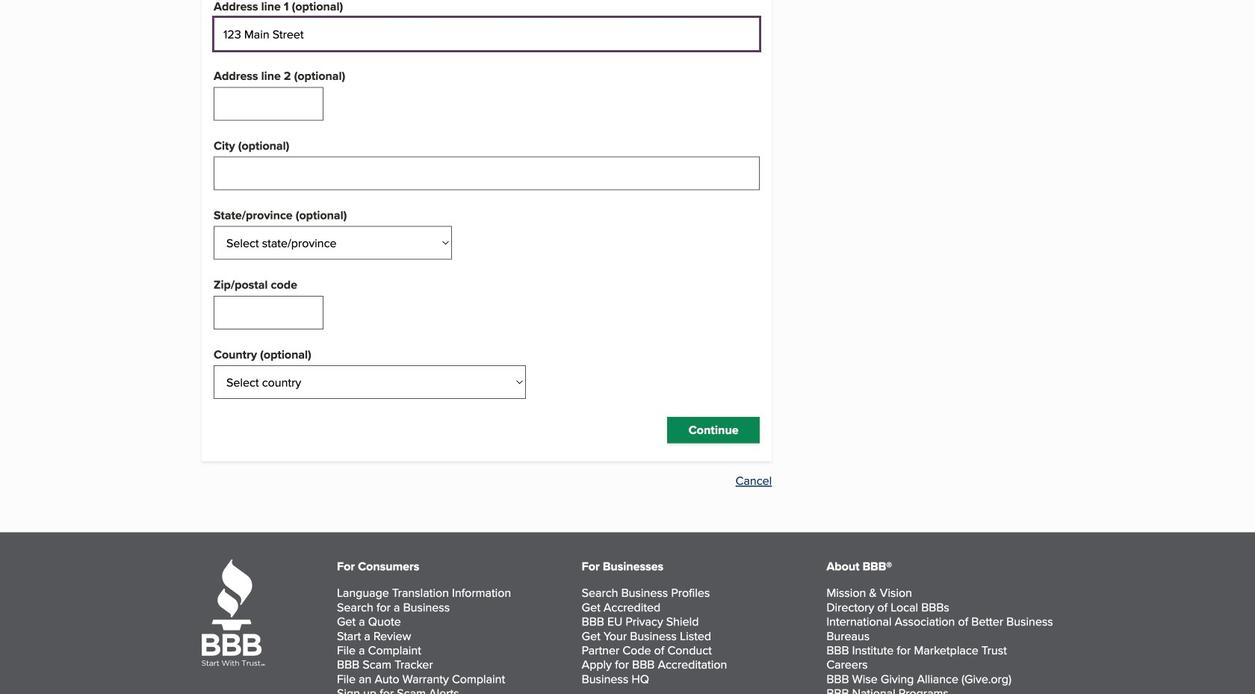 Task type: describe. For each thing, give the bounding box(es) containing it.
bbb image
[[202, 560, 265, 667]]



Task type: vqa. For each thing, say whether or not it's contained in the screenshot.
get a quote
no



Task type: locate. For each thing, give the bounding box(es) containing it.
None field
[[214, 17, 760, 51], [214, 87, 324, 121], [214, 157, 760, 190], [214, 296, 324, 330], [214, 17, 760, 51], [214, 87, 324, 121], [214, 157, 760, 190], [214, 296, 324, 330]]



